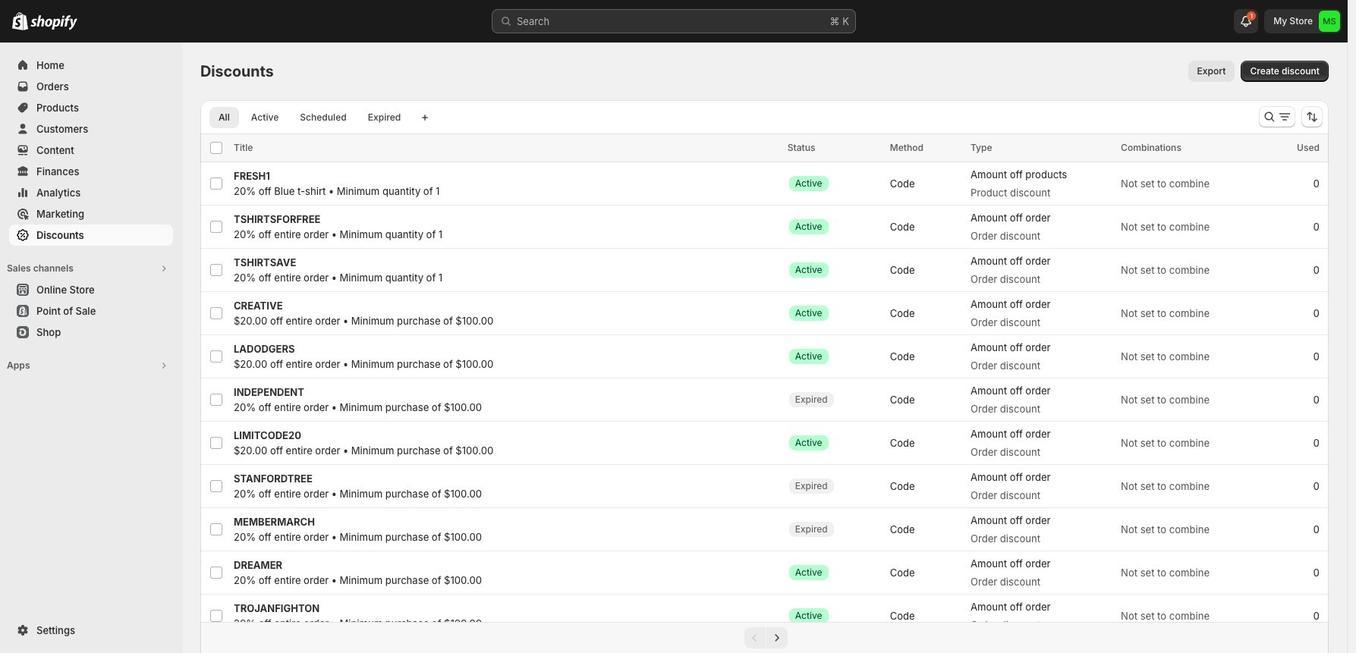 Task type: locate. For each thing, give the bounding box(es) containing it.
shopify image
[[12, 12, 28, 30]]

tab list
[[206, 106, 413, 128]]

pagination element
[[200, 622, 1329, 653]]

shopify image
[[30, 15, 77, 30]]



Task type: describe. For each thing, give the bounding box(es) containing it.
my store image
[[1319, 11, 1340, 32]]



Task type: vqa. For each thing, say whether or not it's contained in the screenshot.
Shopify icon on the left of page
yes



